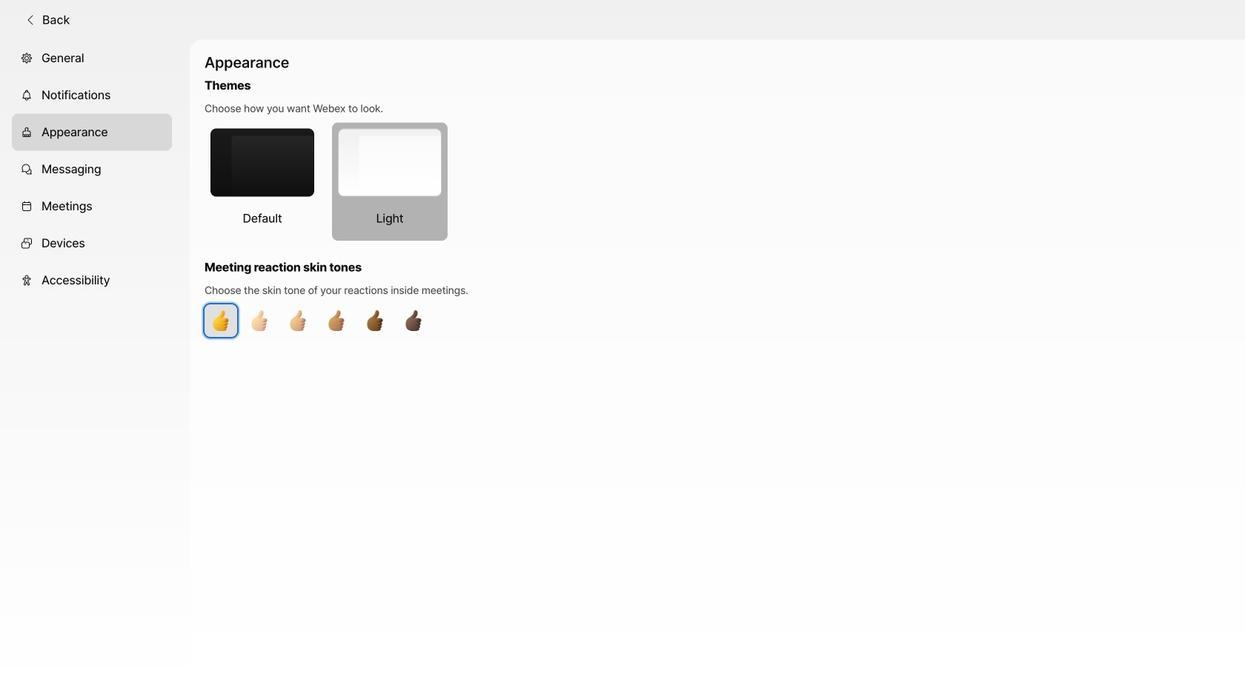 Task type: locate. For each thing, give the bounding box(es) containing it.
2 vertical spatial wrapper image
[[21, 275, 33, 287]]

wrapper image inside messaging tab
[[21, 164, 33, 176]]

meetings tab
[[12, 188, 172, 225]]

wrapper image inside 'appearance' tab
[[21, 127, 33, 138]]

option group
[[205, 77, 1016, 241], [205, 259, 1016, 338]]

wrapper image for accessibility tab
[[21, 275, 33, 287]]

wrapper image
[[24, 14, 36, 26], [21, 238, 33, 250], [21, 275, 33, 287]]

5 wrapper image from the top
[[21, 201, 33, 213]]

wrapper image inside meetings tab
[[21, 201, 33, 213]]

messaging tab
[[12, 151, 172, 188]]

wrapper image for devices tab
[[21, 238, 33, 250]]

wrapper image for the notifications tab
[[21, 90, 33, 101]]

wrapper image inside the notifications tab
[[21, 90, 33, 101]]

wrapper image inside accessibility tab
[[21, 275, 33, 287]]

wrapper image
[[21, 52, 33, 64], [21, 90, 33, 101], [21, 127, 33, 138], [21, 164, 33, 176], [21, 201, 33, 213]]

1 vertical spatial option group
[[205, 259, 1016, 338]]

wrapper image for messaging tab
[[21, 164, 33, 176]]

0 vertical spatial wrapper image
[[24, 14, 36, 26]]

3 wrapper image from the top
[[21, 127, 33, 138]]

1 wrapper image from the top
[[21, 52, 33, 64]]

2 wrapper image from the top
[[21, 90, 33, 101]]

0 vertical spatial option group
[[205, 77, 1016, 241]]

wrapper image inside "general" tab
[[21, 52, 33, 64]]

4 wrapper image from the top
[[21, 164, 33, 176]]

wrapper image inside devices tab
[[21, 238, 33, 250]]

1 vertical spatial wrapper image
[[21, 238, 33, 250]]



Task type: describe. For each thing, give the bounding box(es) containing it.
notifications tab
[[12, 77, 172, 114]]

general tab
[[12, 40, 172, 77]]

wrapper image for meetings tab
[[21, 201, 33, 213]]

appearance tab
[[12, 114, 172, 151]]

devices tab
[[12, 225, 172, 262]]

settings navigation
[[0, 40, 190, 689]]

1 option group from the top
[[205, 77, 1016, 241]]

wrapper image for 'appearance' tab
[[21, 127, 33, 138]]

wrapper image for "general" tab
[[21, 52, 33, 64]]

accessibility tab
[[12, 262, 172, 299]]

2 option group from the top
[[205, 259, 1016, 338]]



Task type: vqa. For each thing, say whether or not it's contained in the screenshot.
navigation
no



